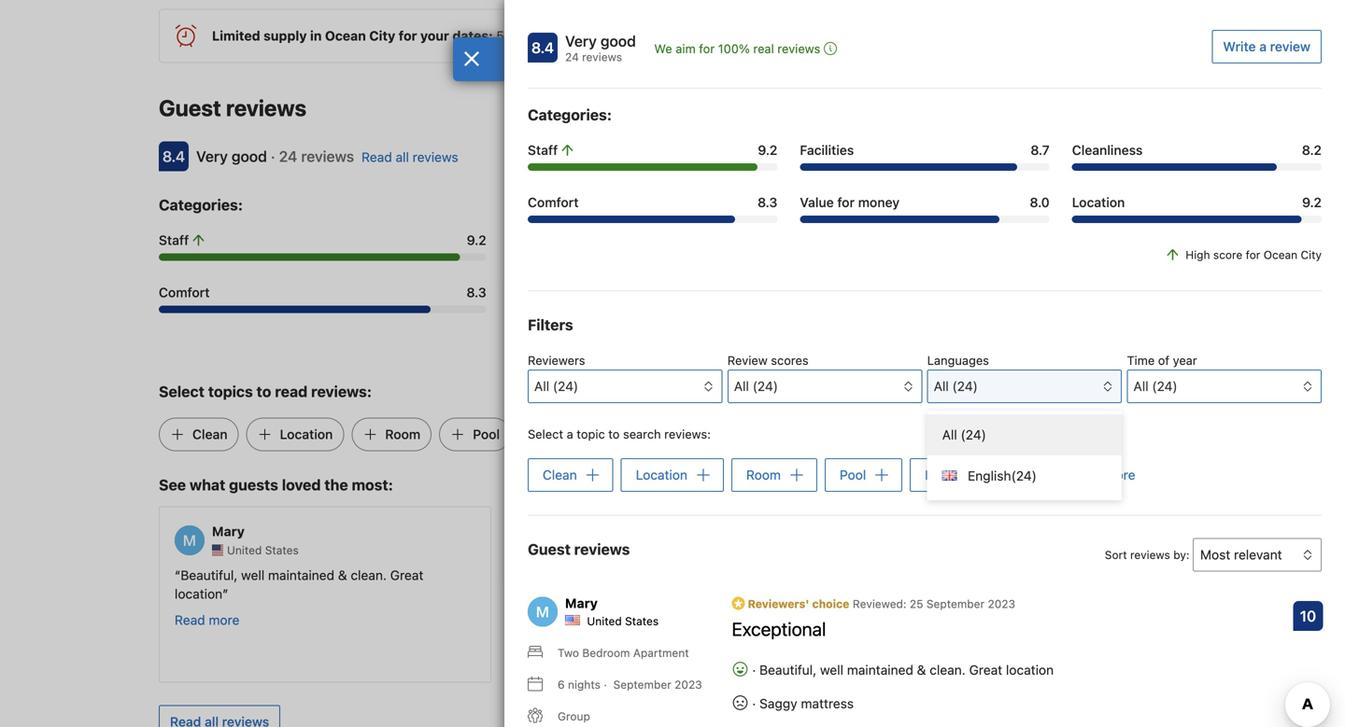 Task type: describe. For each thing, give the bounding box(es) containing it.
great for " beautiful, well maintained & clean. great location
[[390, 568, 424, 584]]

the
[[1122, 587, 1145, 602]]

" beautiful, well maintained & clean. great location
[[175, 568, 424, 602]]

value for money 8.0 meter
[[800, 216, 1050, 223]]

united down beautiful. at the bottom of page
[[587, 615, 622, 628]]

city for in
[[369, 28, 395, 44]]

0 vertical spatial guest reviews
[[159, 95, 307, 121]]

close image
[[463, 51, 480, 66]]

filter reviews region
[[528, 314, 1322, 501]]

nights
[[568, 679, 601, 692]]

great for · beautiful, well maintained & clean. great location
[[969, 663, 1003, 678]]

read down "
[[175, 613, 205, 628]]

0 vertical spatial comfort 8.3 meter
[[528, 216, 778, 223]]

reviews right united states image
[[574, 541, 630, 559]]

was right 'property'
[[584, 568, 607, 584]]

staff 9.2 meter for comfort
[[159, 254, 486, 261]]

good for 24 reviews
[[601, 32, 636, 50]]

1 vertical spatial cleanliness 8.2 meter
[[859, 254, 1187, 261]]

(24) for reviewers
[[553, 379, 578, 394]]

cleanliness
[[1072, 142, 1143, 158]]

reviews inside very good 24 reviews
[[582, 50, 622, 64]]

6 nights · september 2023
[[558, 679, 702, 692]]

high score for ocean city
[[1186, 249, 1322, 262]]

very for very good 24 reviews
[[565, 32, 597, 50]]

1 horizontal spatial reviews:
[[664, 427, 711, 441]]

english
[[957, 469, 1011, 484]]

maintained for "
[[268, 568, 335, 584]]

8.3 for the top comfort 8.3 meter
[[758, 195, 778, 210]]

1 vertical spatial comfort
[[159, 285, 210, 301]]

states down property was beautiful. staff was very on top of things.
[[625, 615, 659, 628]]

we aim for 100% real reviews
[[654, 42, 821, 56]]

"
[[175, 568, 181, 584]]

very good 24 reviews
[[565, 32, 636, 64]]

read more button for beautiful, well maintained & clean. great location
[[175, 612, 240, 630]]

well for beautiful, well maintained & clean. great location
[[820, 663, 844, 678]]

maintained for beautiful, well maintained & clean. great location
[[847, 663, 914, 678]]

1 vertical spatial value for money
[[509, 285, 609, 301]]

was up kitchen
[[918, 568, 942, 584]]

exceptional
[[732, 618, 826, 640]]

your
[[420, 28, 449, 44]]

by:
[[1174, 549, 1190, 562]]

reviewed: 25 september 2023
[[853, 598, 1016, 611]]

aim
[[676, 42, 696, 56]]

reviewed:
[[853, 598, 907, 611]]

site
[[839, 28, 861, 44]]

8.4 for very good 24 reviews
[[531, 39, 554, 57]]

please
[[875, 568, 915, 584]]

for left your
[[399, 28, 417, 44]]

saggy
[[760, 696, 798, 712]]

read left all
[[362, 150, 392, 165]]

united for united states icon
[[227, 544, 262, 557]]

complex
[[870, 606, 921, 621]]

location down the search at the left bottom
[[636, 468, 688, 483]]

6
[[558, 679, 565, 692]]

ocean for in
[[325, 28, 366, 44]]

score
[[1214, 249, 1243, 262]]

in
[[310, 28, 322, 44]]

united states down beautiful. at the bottom of page
[[587, 615, 659, 628]]

we aim for 100% real reviews button
[[654, 39, 837, 58]]

for up filters
[[546, 285, 564, 301]]

reviewers' choice
[[745, 598, 850, 611]]

all (24) for languages
[[934, 379, 978, 394]]

25
[[910, 598, 924, 611]]

0 horizontal spatial 24
[[279, 148, 297, 165]]

see what guests loved the most:
[[159, 477, 393, 494]]

everything,
[[986, 606, 1053, 621]]

1 horizontal spatial mary
[[565, 596, 598, 611]]

this is a carousel with rotating slides. it displays featured reviews of the property. use next and previous buttons to navigate. region
[[144, 499, 1201, 691]]

1 vertical spatial 8.0
[[817, 285, 836, 301]]

all (24) button for languages
[[927, 370, 1122, 404]]

1 horizontal spatial on
[[797, 28, 812, 44]]

1 vertical spatial 8.2
[[1167, 233, 1187, 248]]

please was very comfortable, organized and clean. kitchen has everything we needed. the complex it self has everything, we love the voleyball field and how closed was to the beach
[[870, 568, 1157, 640]]

time
[[1127, 354, 1155, 368]]

for right score
[[1246, 249, 1261, 262]]

united states for united states icon
[[227, 544, 299, 557]]

location for " beautiful, well maintained & clean. great location
[[175, 587, 223, 602]]

city for for
[[1301, 249, 1322, 262]]

reviews right all
[[413, 150, 458, 165]]

select for select a topic to search reviews:
[[528, 427, 563, 441]]

staff inside property was beautiful. staff was very on top of things.
[[671, 568, 700, 584]]

year
[[1173, 354, 1197, 368]]

of inside the filter reviews region
[[1158, 354, 1170, 368]]

love
[[1077, 606, 1102, 621]]

1 horizontal spatial value
[[800, 195, 834, 210]]

56
[[496, 28, 512, 44]]

reviews inside button
[[778, 42, 821, 56]]

& for " beautiful, well maintained & clean. great location
[[338, 568, 347, 584]]

read more button for "
[[522, 612, 587, 630]]

write a review
[[1223, 39, 1311, 54]]

1 horizontal spatial clean
[[543, 468, 577, 483]]

staff 9.2 meter for cleanliness
[[528, 163, 778, 171]]

select a topic to search reviews:
[[528, 427, 711, 441]]

1 vertical spatial guest reviews
[[528, 541, 630, 559]]

dates:
[[453, 28, 493, 44]]

group
[[558, 710, 590, 723]]

things.
[[522, 587, 562, 602]]

review
[[1270, 39, 1311, 54]]

1 horizontal spatial value for money
[[800, 195, 900, 210]]

review scores
[[728, 354, 809, 368]]

0 horizontal spatial and
[[956, 624, 978, 640]]

beautiful, for beautiful, well maintained & clean. great location
[[760, 663, 817, 678]]

1 horizontal spatial guest
[[528, 541, 571, 559]]

2 horizontal spatial read more
[[870, 650, 935, 666]]

all for time of year
[[1134, 379, 1149, 394]]

guests
[[229, 477, 278, 494]]

read down things.
[[522, 613, 553, 628]]

all for reviewers
[[534, 379, 549, 394]]

most:
[[352, 477, 393, 494]]

states for united states image
[[613, 544, 646, 557]]

0 horizontal spatial room
[[385, 427, 421, 443]]

0 horizontal spatial value
[[509, 285, 543, 301]]

more down field
[[904, 650, 935, 666]]

scored 8.4 element for very good · 24 reviews
[[159, 142, 189, 172]]

1 vertical spatial has
[[961, 606, 982, 621]]

8.7
[[1031, 142, 1050, 158]]

1 horizontal spatial and
[[1118, 568, 1141, 584]]

unavailable
[[726, 28, 793, 44]]

languages
[[927, 354, 989, 368]]

topic
[[577, 427, 605, 441]]

topics
[[208, 383, 253, 401]]

write a review button
[[1212, 30, 1322, 64]]

· saggy mattress
[[749, 696, 854, 712]]

mattress
[[801, 696, 854, 712]]

we
[[654, 42, 672, 56]]

show
[[1068, 468, 1101, 483]]

staff for comfort
[[159, 233, 189, 248]]

1 vertical spatial beach
[[925, 468, 963, 483]]

rated very good element for 24 reviews
[[565, 30, 636, 52]]

1 vertical spatial we
[[1057, 606, 1074, 621]]

beach
[[1119, 624, 1157, 640]]

all (24) link
[[927, 415, 1122, 456]]

1 vertical spatial 2023
[[675, 679, 702, 692]]

kitchen
[[909, 587, 953, 602]]

property was beautiful. staff was very on top of things.
[[522, 568, 814, 602]]

holiday
[[516, 28, 559, 44]]

1 horizontal spatial to
[[608, 427, 620, 441]]

sort reviews by:
[[1105, 549, 1190, 562]]

top
[[779, 568, 799, 584]]

0 vertical spatial pool
[[473, 427, 500, 443]]

how
[[982, 624, 1007, 640]]

1 horizontal spatial money
[[858, 195, 900, 210]]

1 vertical spatial room
[[746, 468, 781, 483]]

0 vertical spatial 8.2
[[1302, 142, 1322, 158]]

0 vertical spatial the
[[324, 477, 348, 494]]

homes
[[563, 28, 603, 44]]

all (24) for review scores
[[734, 379, 778, 394]]

choice
[[812, 598, 850, 611]]

1 horizontal spatial september
[[927, 598, 985, 611]]

real
[[753, 42, 774, 56]]

all (24) up the "english"
[[942, 427, 986, 443]]

comfortable,
[[975, 568, 1052, 584]]

0 vertical spatial has
[[957, 587, 978, 602]]

are
[[656, 28, 675, 44]]

reviewers
[[528, 354, 585, 368]]

location down value for money 8.0 meter
[[859, 285, 912, 301]]

0 vertical spatial cleanliness 8.2 meter
[[1072, 163, 1322, 171]]

facilities 8.7 meter
[[800, 163, 1050, 171]]

8.4 for very good · 24 reviews
[[162, 148, 185, 165]]

2 " from the left
[[562, 587, 567, 602]]

scores
[[771, 354, 809, 368]]

read more for beautiful, well maintained & clean. great location
[[175, 613, 240, 628]]

limited supply in ocean city for your dates: 56 holiday homes like this are already unavailable on our site
[[212, 28, 861, 44]]



Task type: locate. For each thing, give the bounding box(es) containing it.
1 horizontal spatial rated very good element
[[565, 30, 636, 52]]

beautiful,
[[181, 568, 238, 584], [760, 663, 817, 678]]

0 horizontal spatial value for money
[[509, 285, 609, 301]]

we left love
[[1057, 606, 1074, 621]]

maintained down voleyball on the right of the page
[[847, 663, 914, 678]]

very inside property was beautiful. staff was very on top of things.
[[731, 568, 757, 584]]

guest reviews up 'property'
[[528, 541, 630, 559]]

value for money down facilities
[[800, 195, 900, 210]]

0 horizontal spatial city
[[369, 28, 395, 44]]

show more button
[[1068, 459, 1136, 493]]

0 horizontal spatial beach
[[552, 427, 591, 443]]

10
[[1300, 608, 1316, 625]]

to inside please was very comfortable, organized and clean. kitchen has everything we needed. the complex it self has everything, we love the voleyball field and how closed was to the beach
[[1081, 624, 1093, 640]]

beautiful.
[[611, 568, 667, 584]]

1 all (24) button from the left
[[528, 370, 723, 404]]

(24) for review scores
[[753, 379, 778, 394]]

self
[[935, 606, 957, 621]]

well for "
[[241, 568, 265, 584]]

categories: for comfort
[[159, 196, 243, 214]]

reviews: right the search at the left bottom
[[664, 427, 711, 441]]

beautiful, down united states icon
[[181, 568, 238, 584]]

for inside button
[[699, 42, 715, 56]]

8.3 for left comfort 8.3 meter
[[467, 285, 486, 301]]

good inside very good 24 reviews
[[601, 32, 636, 50]]

0 horizontal spatial comfort 8.3 meter
[[159, 306, 486, 314]]

mary
[[212, 524, 245, 539], [565, 596, 598, 611]]

(24) down all (24) link
[[1011, 469, 1037, 484]]

1 horizontal spatial 8.0
[[1030, 195, 1050, 210]]

staff for cleanliness
[[528, 142, 558, 158]]

0 horizontal spatial review categories element
[[159, 194, 243, 216]]

1 very from the left
[[731, 568, 757, 584]]

(24)
[[553, 379, 578, 394], [753, 379, 778, 394], [953, 379, 978, 394], [1152, 379, 1178, 394], [961, 427, 986, 443], [1011, 469, 1037, 484]]

0 horizontal spatial beautiful,
[[181, 568, 238, 584]]

location down cleanliness
[[1072, 195, 1125, 210]]

this
[[630, 28, 652, 44]]

0 vertical spatial beach
[[552, 427, 591, 443]]

0 horizontal spatial 8.2
[[1167, 233, 1187, 248]]

0 horizontal spatial very
[[196, 148, 228, 165]]

all (24) button down year
[[1127, 370, 1322, 404]]

good
[[601, 32, 636, 50], [232, 148, 267, 165]]

of right top
[[802, 568, 814, 584]]

0 horizontal spatial guest
[[159, 95, 221, 121]]

review categories element down the very good · 24 reviews
[[159, 194, 243, 216]]

all (24) button up all (24) link
[[927, 370, 1122, 404]]

field
[[926, 624, 952, 640]]

0 horizontal spatial &
[[338, 568, 347, 584]]

0 vertical spatial location
[[175, 587, 223, 602]]

beautiful, for "
[[181, 568, 238, 584]]

1 horizontal spatial staff
[[528, 142, 558, 158]]

very inside very good 24 reviews
[[565, 32, 597, 50]]

1 horizontal spatial great
[[969, 663, 1003, 678]]

1 vertical spatial rated very good element
[[196, 148, 267, 165]]

1 vertical spatial &
[[917, 663, 926, 678]]

1 all (24) button from the left
[[927, 370, 1122, 404]]

our
[[816, 28, 836, 44]]

1 horizontal spatial maintained
[[847, 663, 914, 678]]

everything
[[982, 587, 1046, 602]]

0 horizontal spatial staff 9.2 meter
[[159, 254, 486, 261]]

all inside all (24) link
[[942, 427, 957, 443]]

was down love
[[1054, 624, 1077, 640]]

1 vertical spatial 24
[[279, 148, 297, 165]]

24
[[565, 50, 579, 64], [279, 148, 297, 165]]

1 horizontal spatial comfort
[[528, 195, 579, 210]]

money up filters
[[567, 285, 609, 301]]

0 horizontal spatial well
[[241, 568, 265, 584]]

show more
[[1068, 468, 1136, 483]]

clean. for beautiful, well maintained & clean. great location
[[351, 568, 387, 584]]

very left top
[[731, 568, 757, 584]]

filters
[[528, 316, 573, 334]]

all (24) button up "select a topic to search reviews:"
[[528, 370, 723, 404]]

clean down "topics"
[[192, 427, 228, 443]]

good for ·
[[232, 148, 267, 165]]

supply
[[264, 28, 307, 44]]

reviewers'
[[748, 598, 810, 611]]

location for · beautiful, well maintained & clean. great location
[[1006, 663, 1054, 678]]

1 vertical spatial ocean
[[1264, 249, 1298, 262]]

staff
[[528, 142, 558, 158], [159, 233, 189, 248], [671, 568, 700, 584]]

0 vertical spatial rated very good element
[[565, 30, 636, 52]]

"
[[223, 587, 228, 602], [562, 587, 567, 602]]

all (24) button for time of year
[[1127, 370, 1322, 404]]

0 horizontal spatial clean
[[192, 427, 228, 443]]

all (24) button
[[528, 370, 723, 404], [728, 370, 922, 404]]

1 horizontal spatial well
[[820, 663, 844, 678]]

write
[[1223, 39, 1256, 54]]

it
[[924, 606, 932, 621]]

0 horizontal spatial september
[[613, 679, 672, 692]]

scored 8.4 element
[[528, 33, 558, 63], [159, 142, 189, 172]]

well
[[241, 568, 265, 584], [820, 663, 844, 678]]

1 vertical spatial scored 8.4 element
[[159, 142, 189, 172]]

beach down all (24) link
[[925, 468, 963, 483]]

to down love
[[1081, 624, 1093, 640]]

september up field
[[927, 598, 985, 611]]

100%
[[718, 42, 750, 56]]

0 horizontal spatial ocean
[[325, 28, 366, 44]]

1 vertical spatial a
[[567, 427, 573, 441]]

like
[[607, 28, 627, 44]]

clean. inside " beautiful, well maintained & clean. great location
[[351, 568, 387, 584]]

read more down things.
[[522, 613, 587, 628]]

mary inside this is a carousel with rotating slides. it displays featured reviews of the property. use next and previous buttons to navigate. region
[[212, 524, 245, 539]]

read more for "
[[522, 613, 587, 628]]

(24) down languages
[[953, 379, 978, 394]]

0 horizontal spatial select
[[159, 383, 205, 401]]

2 all (24) button from the left
[[1127, 370, 1322, 404]]

select topics to read reviews:
[[159, 383, 372, 401]]

more down things.
[[556, 613, 587, 628]]

maintained
[[268, 568, 335, 584], [847, 663, 914, 678]]

0 vertical spatial staff 9.2 meter
[[528, 163, 778, 171]]

clean. for ·
[[930, 663, 966, 678]]

0 vertical spatial very
[[565, 32, 597, 50]]

high
[[1186, 249, 1210, 262]]

the right love
[[1105, 606, 1125, 621]]

2 horizontal spatial read more button
[[870, 649, 935, 668]]

states up beautiful. at the bottom of page
[[613, 544, 646, 557]]

we down organized
[[1049, 587, 1066, 602]]

all
[[396, 150, 409, 165]]

read more down "
[[175, 613, 240, 628]]

0 vertical spatial scored 8.4 element
[[528, 33, 558, 63]]

well right "
[[241, 568, 265, 584]]

select left topic
[[528, 427, 563, 441]]

time of year
[[1127, 354, 1197, 368]]

on left 'our' at the top
[[797, 28, 812, 44]]

1 vertical spatial maintained
[[847, 663, 914, 678]]

clean. down field
[[930, 663, 966, 678]]

(24) down "reviewers"
[[553, 379, 578, 394]]

1 horizontal spatial 2023
[[988, 598, 1016, 611]]

all for languages
[[934, 379, 949, 394]]

guest reviews element
[[159, 93, 1065, 123]]

0 horizontal spatial reviews:
[[311, 383, 372, 401]]

" down 'property'
[[562, 587, 567, 602]]

clean. inside please was very comfortable, organized and clean. kitchen has everything we needed. the complex it self has everything, we love the voleyball field and how closed was to the beach
[[870, 587, 906, 602]]

very up kitchen
[[945, 568, 971, 584]]

0 horizontal spatial 8.0
[[817, 285, 836, 301]]

maintained inside " beautiful, well maintained & clean. great location
[[268, 568, 335, 584]]

united for united states image
[[575, 544, 609, 557]]

& for · beautiful, well maintained & clean. great location
[[917, 663, 926, 678]]

read more button down "
[[175, 612, 240, 630]]

search
[[623, 427, 661, 441]]

see
[[159, 477, 186, 494]]

has
[[957, 587, 978, 602], [961, 606, 982, 621]]

review categories element
[[528, 104, 612, 126], [159, 194, 243, 216]]

guest up 'property'
[[528, 541, 571, 559]]

beach
[[552, 427, 591, 443], [925, 468, 963, 483]]

value down facilities
[[800, 195, 834, 210]]

united states up beautiful. at the bottom of page
[[575, 544, 646, 557]]

beautiful, inside " beautiful, well maintained & clean. great location
[[181, 568, 238, 584]]

0 horizontal spatial to
[[257, 383, 271, 401]]

needed.
[[1070, 587, 1119, 602]]

great inside " beautiful, well maintained & clean. great location
[[390, 568, 424, 584]]

0 horizontal spatial 8.4
[[162, 148, 185, 165]]

2 very from the left
[[945, 568, 971, 584]]

and up "the"
[[1118, 568, 1141, 584]]

great
[[390, 568, 424, 584], [969, 663, 1003, 678]]

8.3
[[758, 195, 778, 210], [467, 285, 486, 301]]

all down languages
[[934, 379, 949, 394]]

pool
[[473, 427, 500, 443], [840, 468, 866, 483]]

ocean for for
[[1264, 249, 1298, 262]]

1 vertical spatial clean.
[[870, 587, 906, 602]]

scored 8.4 element for very good 24 reviews
[[528, 33, 558, 63]]

very good · 24 reviews
[[196, 148, 354, 165]]

on
[[797, 28, 812, 44], [760, 568, 775, 584]]

0 horizontal spatial scored 8.4 element
[[159, 142, 189, 172]]

a left topic
[[567, 427, 573, 441]]

more right the show
[[1105, 468, 1136, 483]]

very inside please was very comfortable, organized and clean. kitchen has everything we needed. the complex it self has everything, we love the voleyball field and how closed was to the beach
[[945, 568, 971, 584]]

1 vertical spatial pool
[[840, 468, 866, 483]]

united states image
[[212, 545, 223, 557]]

1 horizontal spatial city
[[1301, 249, 1322, 262]]

0 vertical spatial guest
[[159, 95, 221, 121]]

all (24) down "reviewers"
[[534, 379, 578, 394]]

of left year
[[1158, 354, 1170, 368]]

0 vertical spatial a
[[1260, 39, 1267, 54]]

the
[[324, 477, 348, 494], [1105, 606, 1125, 621], [1096, 624, 1116, 640]]

0 vertical spatial mary
[[212, 524, 245, 539]]

0 horizontal spatial categories:
[[159, 196, 243, 214]]

all (24) button for review scores
[[728, 370, 922, 404]]

all down time
[[1134, 379, 1149, 394]]

comfort 8.3 meter
[[528, 216, 778, 223], [159, 306, 486, 314]]

(24) for time of year
[[1152, 379, 1178, 394]]

reviews left by:
[[1130, 549, 1170, 562]]

limited
[[212, 28, 260, 44]]

very for very good · 24 reviews
[[196, 148, 228, 165]]

a for topic
[[567, 427, 573, 441]]

2 vertical spatial the
[[1096, 624, 1116, 640]]

all (24) for time of year
[[1134, 379, 1178, 394]]

1 vertical spatial clean
[[543, 468, 577, 483]]

all down "reviewers"
[[534, 379, 549, 394]]

united states right united states icon
[[227, 544, 299, 557]]

loved
[[282, 477, 321, 494]]

review categories element for cleanliness
[[528, 104, 612, 126]]

reviews left all
[[301, 148, 354, 165]]

beach left the search at the left bottom
[[552, 427, 591, 443]]

a for review
[[1260, 39, 1267, 54]]

reviews:
[[311, 383, 372, 401], [664, 427, 711, 441]]

was
[[584, 568, 607, 584], [704, 568, 727, 584], [918, 568, 942, 584], [1054, 624, 1077, 640]]

read
[[275, 383, 308, 401]]

location inside " beautiful, well maintained & clean. great location
[[175, 587, 223, 602]]

city left your
[[369, 28, 395, 44]]

location 9.2 meter
[[1072, 216, 1322, 223]]

categories:
[[528, 106, 612, 124], [159, 196, 243, 214]]

all (24) for reviewers
[[534, 379, 578, 394]]

ocean right score
[[1264, 249, 1298, 262]]

0 vertical spatial reviews:
[[311, 383, 372, 401]]

1 horizontal spatial of
[[1158, 354, 1170, 368]]

of inside property was beautiful. staff was very on top of things.
[[802, 568, 814, 584]]

read all reviews
[[362, 150, 458, 165]]

1 vertical spatial good
[[232, 148, 267, 165]]

more
[[1105, 468, 1136, 483], [209, 613, 240, 628], [556, 613, 587, 628], [904, 650, 935, 666]]

comfort
[[528, 195, 579, 210], [159, 285, 210, 301]]

all (24) down languages
[[934, 379, 978, 394]]

0 vertical spatial staff
[[528, 142, 558, 158]]

and left how
[[956, 624, 978, 640]]

1 horizontal spatial scored 8.4 element
[[528, 33, 558, 63]]

1 horizontal spatial read more
[[522, 613, 587, 628]]

staff 9.2 meter
[[528, 163, 778, 171], [159, 254, 486, 261]]

united states for united states image
[[575, 544, 646, 557]]

read down voleyball on the right of the page
[[870, 650, 900, 666]]

0 horizontal spatial 8.3
[[467, 285, 486, 301]]

0 vertical spatial comfort
[[528, 195, 579, 210]]

1 vertical spatial value
[[509, 285, 543, 301]]

1 horizontal spatial good
[[601, 32, 636, 50]]

to right topic
[[608, 427, 620, 441]]

mary up united states icon
[[212, 524, 245, 539]]

mary down 'property'
[[565, 596, 598, 611]]

categories: down the very good · 24 reviews
[[159, 196, 243, 214]]

reviews up the very good · 24 reviews
[[226, 95, 307, 121]]

well up the mattress
[[820, 663, 844, 678]]

united right united states image
[[575, 544, 609, 557]]

0 vertical spatial clean
[[192, 427, 228, 443]]

ocean right in
[[325, 28, 366, 44]]

organized
[[1055, 568, 1115, 584]]

a
[[1260, 39, 1267, 54], [567, 427, 573, 441]]

rated very good element
[[565, 30, 636, 52], [196, 148, 267, 165]]

a right write
[[1260, 39, 1267, 54]]

(24) for languages
[[953, 379, 978, 394]]

for
[[399, 28, 417, 44], [699, 42, 715, 56], [837, 195, 855, 210], [1246, 249, 1261, 262], [546, 285, 564, 301]]

all (24) button for reviewers
[[528, 370, 723, 404]]

·
[[271, 148, 275, 165], [752, 663, 756, 678], [604, 679, 607, 692], [752, 696, 756, 712]]

select for select topics to read reviews:
[[159, 383, 205, 401]]

· beautiful, well maintained & clean. great location
[[749, 663, 1054, 678]]

clean.
[[351, 568, 387, 584], [870, 587, 906, 602], [930, 663, 966, 678]]

0 horizontal spatial 2023
[[675, 679, 702, 692]]

0 vertical spatial money
[[858, 195, 900, 210]]

0 horizontal spatial read more
[[175, 613, 240, 628]]

a inside button
[[1260, 39, 1267, 54]]

more inside show more button
[[1105, 468, 1136, 483]]

1 horizontal spatial &
[[917, 663, 926, 678]]

(24) down review scores
[[753, 379, 778, 394]]

on left top
[[760, 568, 775, 584]]

all (24) button down scores
[[728, 370, 922, 404]]

read more button down things.
[[522, 612, 587, 630]]

facilities
[[800, 142, 854, 158]]

we
[[1049, 587, 1066, 602], [1057, 606, 1074, 621]]

select
[[159, 383, 205, 401], [528, 427, 563, 441]]

& inside " beautiful, well maintained & clean. great location
[[338, 568, 347, 584]]

united states image
[[560, 545, 571, 557]]

1 vertical spatial select
[[528, 427, 563, 441]]

states for united states icon
[[265, 544, 299, 557]]

location down read
[[280, 427, 333, 443]]

cleanliness 8.2 meter
[[1072, 163, 1322, 171], [859, 254, 1187, 261]]

to left read
[[257, 383, 271, 401]]

city right score
[[1301, 249, 1322, 262]]

scored 10 element
[[1293, 601, 1323, 631]]

the down love
[[1096, 624, 1116, 640]]

0 horizontal spatial on
[[760, 568, 775, 584]]

1 vertical spatial comfort 8.3 meter
[[159, 306, 486, 314]]

states up " beautiful, well maintained & clean. great location
[[265, 544, 299, 557]]

1 horizontal spatial select
[[528, 427, 563, 441]]

8.2
[[1302, 142, 1322, 158], [1167, 233, 1187, 248]]

24 inside very good 24 reviews
[[565, 50, 579, 64]]

value for money up filters
[[509, 285, 609, 301]]

reviews right real
[[778, 42, 821, 56]]

1 vertical spatial the
[[1105, 606, 1125, 621]]

beautiful, up saggy
[[760, 663, 817, 678]]

1 vertical spatial mary
[[565, 596, 598, 611]]

september right nights
[[613, 679, 672, 692]]

0 horizontal spatial read more button
[[175, 612, 240, 630]]

2 all (24) button from the left
[[728, 370, 922, 404]]

1 vertical spatial very
[[196, 148, 228, 165]]

2 horizontal spatial to
[[1081, 624, 1093, 640]]

all (24)
[[534, 379, 578, 394], [734, 379, 778, 394], [934, 379, 978, 394], [1134, 379, 1178, 394], [942, 427, 986, 443]]

categories: for cleanliness
[[528, 106, 612, 124]]

0 horizontal spatial rated very good element
[[196, 148, 267, 165]]

clean. down most:
[[351, 568, 387, 584]]

of
[[1158, 354, 1170, 368], [802, 568, 814, 584]]

0 vertical spatial we
[[1049, 587, 1066, 602]]

well inside " beautiful, well maintained & clean. great location
[[241, 568, 265, 584]]

0 horizontal spatial mary
[[212, 524, 245, 539]]

united
[[227, 544, 262, 557], [575, 544, 609, 557], [587, 615, 622, 628]]

select left "topics"
[[159, 383, 205, 401]]

1 vertical spatial great
[[969, 663, 1003, 678]]

1 " from the left
[[223, 587, 228, 602]]

rated very good element for ·
[[196, 148, 267, 165]]

0 vertical spatial value
[[800, 195, 834, 210]]

(24) up the "english"
[[961, 427, 986, 443]]

all for review scores
[[734, 379, 749, 394]]

review categories element for comfort
[[159, 194, 243, 216]]

united right united states icon
[[227, 544, 262, 557]]

0 horizontal spatial good
[[232, 148, 267, 165]]

all (24) down review
[[734, 379, 778, 394]]

on inside property was beautiful. staff was very on top of things.
[[760, 568, 775, 584]]

0 vertical spatial 2023
[[988, 598, 1016, 611]]

read more
[[175, 613, 240, 628], [522, 613, 587, 628], [870, 650, 935, 666]]

0 horizontal spatial money
[[567, 285, 609, 301]]

was left top
[[704, 568, 727, 584]]

more down united states icon
[[209, 613, 240, 628]]

clean
[[192, 427, 228, 443], [543, 468, 577, 483]]

all down review
[[734, 379, 749, 394]]

review categories element down very good 24 reviews
[[528, 104, 612, 126]]

very
[[731, 568, 757, 584], [945, 568, 971, 584]]

clean. down please
[[870, 587, 906, 602]]

1 vertical spatial reviews:
[[664, 427, 711, 441]]

for down facilities
[[837, 195, 855, 210]]

states
[[265, 544, 299, 557], [613, 544, 646, 557], [625, 615, 659, 628]]

8.0
[[1030, 195, 1050, 210], [817, 285, 836, 301]]

already
[[678, 28, 723, 44]]

sort
[[1105, 549, 1127, 562]]

0 vertical spatial value for money
[[800, 195, 900, 210]]

1 horizontal spatial "
[[562, 587, 567, 602]]

review
[[728, 354, 768, 368]]



Task type: vqa. For each thing, say whether or not it's contained in the screenshot.
" Beautiful, well maintained & clean. Great location
yes



